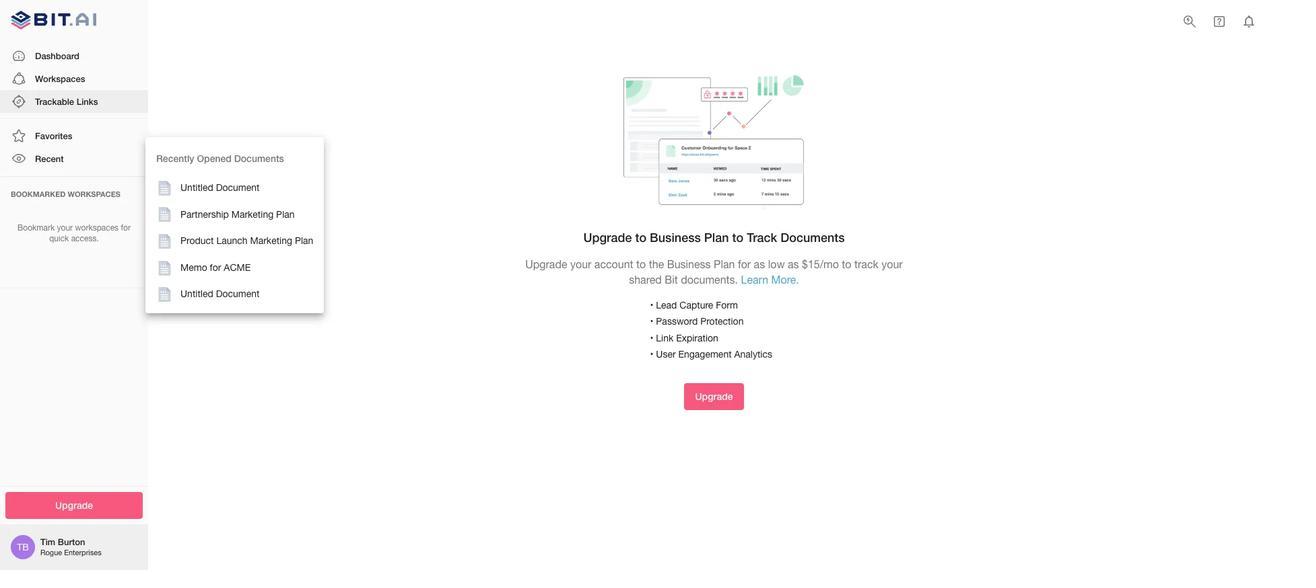 Task type: locate. For each thing, give the bounding box(es) containing it.
upgrade button down engagement
[[684, 384, 744, 411]]

1 vertical spatial marketing
[[250, 236, 292, 247]]

memo
[[180, 262, 207, 273]]

documents right opened at the top left of the page
[[234, 153, 284, 164]]

0 horizontal spatial as
[[754, 259, 765, 271]]

as
[[754, 259, 765, 271], [788, 259, 799, 271]]

1 vertical spatial business
[[667, 259, 711, 271]]

plan inside menu item
[[276, 209, 295, 220]]

• left password
[[650, 316, 653, 327]]

2 horizontal spatial your
[[882, 259, 903, 271]]

marketing up product launch marketing plan
[[231, 209, 274, 220]]

1 vertical spatial untitled document link
[[145, 282, 324, 308]]

0 vertical spatial upgrade button
[[684, 384, 744, 411]]

0 horizontal spatial your
[[57, 223, 73, 233]]

burton
[[58, 537, 85, 548]]

0 horizontal spatial documents
[[234, 153, 284, 164]]

1 horizontal spatial for
[[210, 262, 221, 273]]

your up quick at the left top
[[57, 223, 73, 233]]

marketing
[[231, 209, 274, 220], [250, 236, 292, 247]]

• left link
[[650, 333, 653, 344]]

bit
[[665, 274, 678, 286]]

workspaces
[[75, 223, 119, 233]]

0 vertical spatial business
[[650, 230, 701, 245]]

1 vertical spatial untitled
[[180, 289, 213, 300]]

untitled document menu item up partnership marketing plan
[[145, 175, 324, 202]]

your right track
[[882, 259, 903, 271]]

1 as from the left
[[754, 259, 765, 271]]

0 vertical spatial untitled document menu item
[[145, 175, 324, 202]]

0 horizontal spatial upgrade button
[[5, 493, 143, 520]]

tb
[[17, 543, 29, 553]]

untitled down the memo
[[180, 289, 213, 300]]

engagement
[[678, 349, 732, 360]]

to up shared
[[635, 230, 646, 245]]

more.
[[771, 274, 799, 286]]

for inside upgrade your account to the business plan for as low as $15/mo to track your shared bit documents.
[[738, 259, 751, 271]]

• left user
[[650, 349, 653, 360]]

0 horizontal spatial for
[[121, 223, 131, 233]]

untitled document down "recently opened documents" at the top left of page
[[180, 182, 260, 193]]

password
[[656, 316, 698, 327]]

upgrade button up burton
[[5, 493, 143, 520]]

untitled up partnership
[[180, 182, 213, 193]]

for
[[121, 223, 131, 233], [738, 259, 751, 271], [210, 262, 221, 273]]

1 untitled document from the top
[[180, 182, 260, 193]]

your for workspaces
[[57, 223, 73, 233]]

memo for acme menu item
[[145, 255, 324, 282]]

1 • from the top
[[650, 300, 653, 311]]

1 vertical spatial untitled document menu item
[[145, 282, 324, 308]]

2 untitled document menu item from the top
[[145, 282, 324, 308]]

rogue
[[40, 550, 62, 558]]

document
[[216, 182, 260, 193], [216, 289, 260, 300]]

0 vertical spatial untitled
[[180, 182, 213, 193]]

untitled document link
[[145, 175, 324, 202], [145, 282, 324, 308]]

untitled document link up partnership marketing plan
[[145, 175, 324, 202]]

upgrade
[[583, 230, 632, 245], [525, 259, 567, 271], [695, 391, 733, 402], [55, 500, 93, 511]]

as up learn
[[754, 259, 765, 271]]

0 vertical spatial untitled document link
[[145, 175, 324, 202]]

for right workspaces
[[121, 223, 131, 233]]

1 horizontal spatial upgrade button
[[684, 384, 744, 411]]

to left track on the right top of page
[[732, 230, 743, 245]]

untitled document link down acme
[[145, 282, 324, 308]]

memo for acme
[[180, 262, 251, 273]]

document up partnership marketing plan
[[216, 182, 260, 193]]

as right low
[[788, 259, 799, 271]]

track
[[854, 259, 879, 271]]

business
[[650, 230, 701, 245], [667, 259, 711, 271]]

1 vertical spatial untitled document
[[180, 289, 260, 300]]

your inside bookmark your workspaces for quick access.
[[57, 223, 73, 233]]

link
[[656, 333, 673, 344]]

2 untitled document link from the top
[[145, 282, 324, 308]]

upgrade button
[[684, 384, 744, 411], [5, 493, 143, 520]]

documents up $15/mo
[[780, 230, 845, 245]]

access.
[[71, 235, 99, 244]]

learn more. link
[[741, 274, 799, 286]]

tim
[[40, 537, 55, 548]]

form
[[716, 300, 738, 311]]

1 vertical spatial document
[[216, 289, 260, 300]]

2 • from the top
[[650, 316, 653, 327]]

1 horizontal spatial your
[[570, 259, 591, 271]]

workspaces
[[68, 190, 121, 198]]

trackable
[[35, 96, 74, 107]]

workspaces
[[35, 73, 85, 84]]

documents
[[234, 153, 284, 164], [780, 230, 845, 245]]

dashboard
[[35, 50, 79, 61]]

partnership marketing plan menu item
[[145, 202, 324, 228]]

expiration
[[676, 333, 718, 344]]

• lead capture form • password protection • link expiration • user engagement analytics
[[650, 300, 772, 360]]

1 vertical spatial documents
[[780, 230, 845, 245]]

untitled document
[[180, 182, 260, 193], [180, 289, 260, 300]]

document down memo for acme menu item at left
[[216, 289, 260, 300]]

upgrade your account to the business plan for as low as $15/mo to track your shared bit documents.
[[525, 259, 903, 286]]

marketing right launch
[[250, 236, 292, 247]]

2 horizontal spatial for
[[738, 259, 751, 271]]

4 • from the top
[[650, 349, 653, 360]]

links
[[77, 96, 98, 107]]

plan
[[276, 209, 295, 220], [704, 230, 729, 245], [295, 236, 313, 247], [714, 259, 735, 271]]

workspaces button
[[0, 67, 148, 90]]

your
[[57, 223, 73, 233], [570, 259, 591, 271], [882, 259, 903, 271]]

to
[[635, 230, 646, 245], [732, 230, 743, 245], [636, 259, 646, 271], [842, 259, 851, 271]]

1 untitled from the top
[[180, 182, 213, 193]]

recently
[[156, 153, 194, 164]]

$15/mo
[[802, 259, 839, 271]]

•
[[650, 300, 653, 311], [650, 316, 653, 327], [650, 333, 653, 344], [650, 349, 653, 360]]

for up learn
[[738, 259, 751, 271]]

1 vertical spatial upgrade button
[[5, 493, 143, 520]]

business inside upgrade your account to the business plan for as low as $15/mo to track your shared bit documents.
[[667, 259, 711, 271]]

0 vertical spatial marketing
[[231, 209, 274, 220]]

• left lead
[[650, 300, 653, 311]]

untitled document menu item down acme
[[145, 282, 324, 308]]

opened
[[197, 153, 231, 164]]

0 vertical spatial untitled document
[[180, 182, 260, 193]]

untitled document down memo for acme
[[180, 289, 260, 300]]

acme
[[224, 262, 251, 273]]

for inside bookmark your workspaces for quick access.
[[121, 223, 131, 233]]

0 vertical spatial documents
[[234, 153, 284, 164]]

untitled document menu item for second untitled document link from the bottom
[[145, 175, 324, 202]]

product launch marketing plan menu item
[[145, 228, 324, 255]]

product launch marketing plan
[[180, 236, 313, 247]]

your left account at top left
[[570, 259, 591, 271]]

untitled document menu item
[[145, 175, 324, 202], [145, 282, 324, 308]]

favorites
[[35, 131, 72, 141]]

business up the
[[650, 230, 701, 245]]

quick
[[49, 235, 69, 244]]

favorites button
[[0, 125, 148, 148]]

2 untitled from the top
[[180, 289, 213, 300]]

protection
[[700, 316, 744, 327]]

1 untitled document menu item from the top
[[145, 175, 324, 202]]

2 untitled document from the top
[[180, 289, 260, 300]]

1 horizontal spatial as
[[788, 259, 799, 271]]

business up bit
[[667, 259, 711, 271]]

tim burton rogue enterprises
[[40, 537, 101, 558]]

for right the memo
[[210, 262, 221, 273]]

shared
[[629, 274, 662, 286]]

untitled
[[180, 182, 213, 193], [180, 289, 213, 300]]

0 vertical spatial document
[[216, 182, 260, 193]]



Task type: describe. For each thing, give the bounding box(es) containing it.
2 document from the top
[[216, 289, 260, 300]]

analytics
[[734, 349, 772, 360]]

partnership marketing plan
[[180, 209, 295, 220]]

plan inside menu item
[[295, 236, 313, 247]]

bookmark
[[18, 223, 55, 233]]

recently opened documents
[[156, 153, 284, 164]]

trackable links
[[35, 96, 98, 107]]

partnership
[[180, 209, 229, 220]]

learn
[[741, 274, 768, 286]]

to left the
[[636, 259, 646, 271]]

1 horizontal spatial documents
[[780, 230, 845, 245]]

lead
[[656, 300, 677, 311]]

memo for acme link
[[145, 255, 324, 282]]

1 untitled document link from the top
[[145, 175, 324, 202]]

marketing inside menu item
[[231, 209, 274, 220]]

enterprises
[[64, 550, 101, 558]]

dashboard button
[[0, 44, 148, 67]]

to left track
[[842, 259, 851, 271]]

track
[[747, 230, 777, 245]]

recent button
[[0, 148, 148, 171]]

product
[[180, 236, 214, 247]]

marketing inside menu item
[[250, 236, 292, 247]]

partnership marketing plan link
[[145, 202, 324, 228]]

upgrade to business plan to track documents
[[583, 230, 845, 245]]

upgrade inside upgrade your account to the business plan for as low as $15/mo to track your shared bit documents.
[[525, 259, 567, 271]]

bookmark your workspaces for quick access.
[[18, 223, 131, 244]]

learn more.
[[741, 274, 799, 286]]

3 • from the top
[[650, 333, 653, 344]]

capture
[[680, 300, 713, 311]]

product launch marketing plan link
[[145, 228, 324, 255]]

trackable links button
[[0, 90, 148, 113]]

user
[[656, 349, 676, 360]]

documents.
[[681, 274, 738, 286]]

the
[[649, 259, 664, 271]]

account
[[594, 259, 633, 271]]

for inside menu item
[[210, 262, 221, 273]]

launch
[[216, 236, 248, 247]]

1 document from the top
[[216, 182, 260, 193]]

recently opened documents menu
[[145, 137, 324, 314]]

documents inside menu
[[234, 153, 284, 164]]

bookmarked
[[11, 190, 66, 198]]

bookmarked workspaces
[[11, 190, 121, 198]]

untitled document menu item for 2nd untitled document link from the top of the recently opened documents menu
[[145, 282, 324, 308]]

low
[[768, 259, 785, 271]]

2 as from the left
[[788, 259, 799, 271]]

plan inside upgrade your account to the business plan for as low as $15/mo to track your shared bit documents.
[[714, 259, 735, 271]]

recent
[[35, 154, 64, 165]]

your for account
[[570, 259, 591, 271]]



Task type: vqa. For each thing, say whether or not it's contained in the screenshot.
Simple,
no



